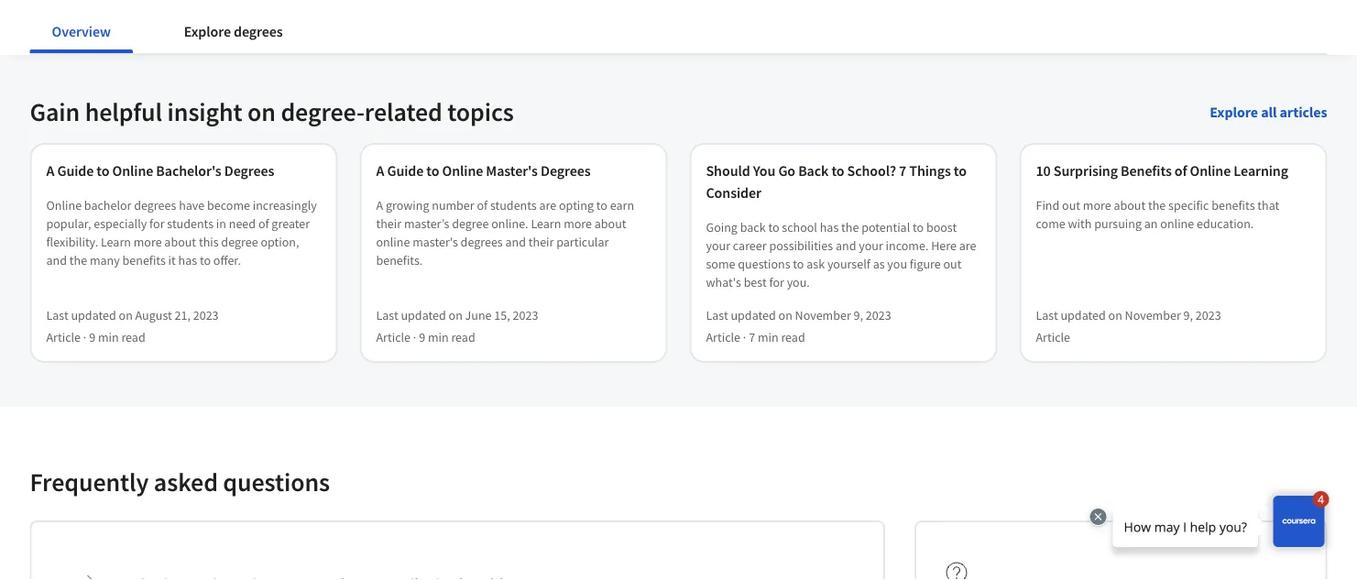 Task type: locate. For each thing, give the bounding box(es) containing it.
1 vertical spatial the
[[841, 219, 859, 235]]

2 9, from the left
[[1183, 307, 1193, 323]]

what's
[[706, 274, 741, 290]]

tab list containing overview
[[30, 9, 334, 53]]

read inside "last updated on november 9, 2023 article · 7 min read"
[[781, 329, 805, 345]]

education.
[[1197, 215, 1254, 232]]

on inside last updated on june 15, 2023 article · 9 min read
[[449, 307, 463, 323]]

to up bachelor
[[96, 161, 109, 179]]

2 article from the left
[[376, 329, 411, 345]]

9, inside "last updated on november 9, 2023 article · 7 min read"
[[854, 307, 863, 323]]

degree
[[452, 215, 489, 232], [221, 233, 258, 250]]

june
[[465, 307, 492, 323]]

last inside the last updated on august 21, 2023 article · 9 min read
[[46, 307, 68, 323]]

2 horizontal spatial degrees
[[461, 233, 503, 250]]

min inside last updated on june 15, 2023 article · 9 min read
[[428, 329, 449, 345]]

about inside find out more about the specific benefits that come with pursuing an online education.
[[1114, 197, 1146, 213]]

on for a guide to online master's degrees
[[449, 307, 463, 323]]

has
[[820, 219, 839, 235], [178, 252, 197, 268]]

and inside going back to school has the potential to boost your career possibilities and your income. here are some questions to ask yourself as you figure out what's best for you.
[[836, 237, 856, 254]]

2023 for bachelor's
[[193, 307, 219, 323]]

figure
[[910, 255, 941, 272]]

1 horizontal spatial learn
[[531, 215, 561, 232]]

1 guide from the left
[[57, 161, 94, 179]]

1 horizontal spatial 9,
[[1183, 307, 1193, 323]]

degrees for a guide to online master's degrees
[[541, 161, 591, 179]]

benefits inside online bachelor degrees have become increasingly popular, especially for students in need of greater flexibility. learn more about this degree option, and the many benefits it has to offer.
[[122, 252, 166, 268]]

updated for a guide to online master's degrees
[[401, 307, 446, 323]]

1 horizontal spatial are
[[959, 237, 976, 254]]

a up popular,
[[46, 161, 54, 179]]

read
[[121, 329, 145, 345], [451, 329, 475, 345], [781, 329, 805, 345]]

article inside the last updated on august 21, 2023 article · 9 min read
[[46, 329, 81, 345]]

read down 'june'
[[451, 329, 475, 345]]

updated inside last updated on june 15, 2023 article · 9 min read
[[401, 307, 446, 323]]

learn down opting
[[531, 215, 561, 232]]

last updated on november 9, 2023 article
[[1036, 307, 1221, 345]]

of for online
[[1175, 161, 1187, 179]]

0 vertical spatial about
[[1114, 197, 1146, 213]]

your up as
[[859, 237, 883, 254]]

and inside a growing number of students are opting to earn their master's degree online. learn more about online master's degrees and their particular benefits.
[[505, 233, 526, 250]]

a for a growing number of students are opting to earn their master's degree online. learn more about online master's degrees and their particular benefits.
[[376, 197, 383, 213]]

article inside 'last updated on november 9, 2023 article'
[[1036, 329, 1070, 345]]

article inside last updated on june 15, 2023 article · 9 min read
[[376, 329, 411, 345]]

benefits
[[1212, 197, 1255, 213], [122, 252, 166, 268]]

come
[[1036, 215, 1065, 232]]

the up an
[[1148, 197, 1166, 213]]

popular,
[[46, 215, 91, 232]]

more
[[1083, 197, 1111, 213], [564, 215, 592, 232], [134, 233, 162, 250]]

explore up "insight"
[[184, 22, 231, 40]]

find
[[1036, 197, 1060, 213]]

1 horizontal spatial november
[[1125, 307, 1181, 323]]

9,
[[854, 307, 863, 323], [1183, 307, 1193, 323]]

about down earn
[[594, 215, 626, 232]]

0 horizontal spatial online
[[376, 233, 410, 250]]

on for 10 surprising benefits of online learning
[[1108, 307, 1122, 323]]

10 surprising benefits of online learning
[[1036, 161, 1288, 179]]

online up bachelor
[[112, 161, 153, 179]]

school
[[782, 219, 817, 235]]

4 article from the left
[[1036, 329, 1070, 345]]

updated for a guide to online bachelor's degrees
[[71, 307, 116, 323]]

more down opting
[[564, 215, 592, 232]]

1 degrees from the left
[[224, 161, 274, 179]]

1 horizontal spatial read
[[451, 329, 475, 345]]

1 horizontal spatial benefits
[[1212, 197, 1255, 213]]

online down specific
[[1160, 215, 1194, 232]]

more down especially
[[134, 233, 162, 250]]

last inside "last updated on november 9, 2023 article · 7 min read"
[[706, 307, 728, 323]]

0 horizontal spatial learn
[[101, 233, 131, 250]]

2 updated from the left
[[401, 307, 446, 323]]

2 read from the left
[[451, 329, 475, 345]]

1 horizontal spatial 7
[[899, 161, 906, 179]]

your up some
[[706, 237, 730, 254]]

explore for explore all articles
[[1210, 102, 1258, 121]]

november for of
[[1125, 307, 1181, 323]]

read inside the last updated on august 21, 2023 article · 9 min read
[[121, 329, 145, 345]]

out up the with
[[1062, 197, 1080, 213]]

1 updated from the left
[[71, 307, 116, 323]]

2 9 from the left
[[419, 329, 425, 345]]

1 vertical spatial of
[[477, 197, 488, 213]]

· inside last updated on june 15, 2023 article · 9 min read
[[413, 329, 416, 345]]

updated inside "last updated on november 9, 2023 article · 7 min read"
[[731, 307, 776, 323]]

1 horizontal spatial min
[[428, 329, 449, 345]]

their down "growing"
[[376, 215, 401, 232]]

read for master's
[[451, 329, 475, 345]]

4 updated from the left
[[1061, 307, 1106, 323]]

2023 inside "last updated on november 9, 2023 article · 7 min read"
[[866, 307, 891, 323]]

1 horizontal spatial explore
[[1210, 102, 1258, 121]]

to right back on the top right
[[768, 219, 779, 235]]

has right it
[[178, 252, 197, 268]]

degrees up become
[[224, 161, 274, 179]]

last
[[46, 307, 68, 323], [376, 307, 398, 323], [706, 307, 728, 323], [1036, 307, 1058, 323]]

1 horizontal spatial degree
[[452, 215, 489, 232]]

topics
[[447, 96, 514, 128]]

1 horizontal spatial ·
[[413, 329, 416, 345]]

some
[[706, 255, 735, 272]]

your
[[706, 237, 730, 254], [859, 237, 883, 254]]

to up income.
[[913, 219, 924, 235]]

degrees up opting
[[541, 161, 591, 179]]

1 vertical spatial more
[[564, 215, 592, 232]]

1 vertical spatial has
[[178, 252, 197, 268]]

article inside "last updated on november 9, 2023 article · 7 min read"
[[706, 329, 740, 345]]

2 november from the left
[[1125, 307, 1181, 323]]

degrees up the gain helpful insight on degree-related topics
[[234, 22, 283, 40]]

0 vertical spatial more
[[1083, 197, 1111, 213]]

explore inside explore degrees button
[[184, 22, 231, 40]]

the left potential
[[841, 219, 859, 235]]

degree inside online bachelor degrees have become increasingly popular, especially for students in need of greater flexibility. learn more about this degree option, and the many benefits it has to offer.
[[221, 233, 258, 250]]

degrees down online.
[[461, 233, 503, 250]]

2 degrees from the left
[[541, 161, 591, 179]]

updated inside 'last updated on november 9, 2023 article'
[[1061, 307, 1106, 323]]

of right the benefits
[[1175, 161, 1187, 179]]

0 vertical spatial learn
[[531, 215, 561, 232]]

1 horizontal spatial out
[[1062, 197, 1080, 213]]

guide up bachelor
[[57, 161, 94, 179]]

1 article from the left
[[46, 329, 81, 345]]

degrees
[[224, 161, 274, 179], [541, 161, 591, 179]]

0 horizontal spatial degrees
[[134, 197, 176, 213]]

a guide to online master's degrees link
[[376, 159, 651, 181]]

1 vertical spatial 7
[[749, 329, 755, 345]]

their left particular
[[529, 233, 554, 250]]

a inside a growing number of students are opting to earn their master's degree online. learn more about online master's degrees and their particular benefits.
[[376, 197, 383, 213]]

are right here on the right top of the page
[[959, 237, 976, 254]]

· for should you go back to school? 7 things to consider
[[743, 329, 746, 345]]

ask
[[807, 255, 825, 272]]

0 horizontal spatial november
[[795, 307, 851, 323]]

online up benefits.
[[376, 233, 410, 250]]

last updated on november 9, 2023 article · 7 min read
[[706, 307, 891, 345]]

9 inside last updated on june 15, 2023 article · 9 min read
[[419, 329, 425, 345]]

to up number
[[426, 161, 439, 179]]

a guide to online bachelor's degrees link
[[46, 159, 321, 181]]

of right need
[[258, 215, 269, 232]]

opting
[[559, 197, 594, 213]]

1 horizontal spatial more
[[564, 215, 592, 232]]

about
[[1114, 197, 1146, 213], [594, 215, 626, 232], [164, 233, 196, 250]]

1 horizontal spatial about
[[594, 215, 626, 232]]

a left "growing"
[[376, 197, 383, 213]]

1 vertical spatial explore
[[1210, 102, 1258, 121]]

min inside the last updated on august 21, 2023 article · 9 min read
[[98, 329, 119, 345]]

1 horizontal spatial guide
[[387, 161, 424, 179]]

gain helpful insight on degree-related topics
[[30, 96, 514, 128]]

about inside online bachelor degrees have become increasingly popular, especially for students in need of greater flexibility. learn more about this degree option, and the many benefits it has to offer.
[[164, 233, 196, 250]]

1 vertical spatial out
[[943, 255, 962, 272]]

1 horizontal spatial for
[[769, 274, 784, 290]]

and down flexibility.
[[46, 252, 67, 268]]

0 vertical spatial degrees
[[234, 22, 283, 40]]

benefits up education.
[[1212, 197, 1255, 213]]

9, for to
[[854, 307, 863, 323]]

degrees down a guide to online bachelor's degrees
[[134, 197, 176, 213]]

9 down benefits.
[[419, 329, 425, 345]]

students down have
[[167, 215, 214, 232]]

on inside the last updated on august 21, 2023 article · 9 min read
[[119, 307, 133, 323]]

1 horizontal spatial and
[[505, 233, 526, 250]]

explore all articles link
[[1210, 102, 1327, 121]]

1 9, from the left
[[854, 307, 863, 323]]

7 down best
[[749, 329, 755, 345]]

a down related
[[376, 161, 384, 179]]

2 horizontal spatial min
[[758, 329, 778, 345]]

0 horizontal spatial 9
[[89, 329, 95, 345]]

to inside online bachelor degrees have become increasingly popular, especially for students in need of greater flexibility. learn more about this degree option, and the many benefits it has to offer.
[[200, 252, 211, 268]]

2 vertical spatial of
[[258, 215, 269, 232]]

2 horizontal spatial more
[[1083, 197, 1111, 213]]

on
[[247, 96, 276, 128], [119, 307, 133, 323], [449, 307, 463, 323], [778, 307, 792, 323], [1108, 307, 1122, 323]]

the inside going back to school has the potential to boost your career possibilities and your income. here are some questions to ask yourself as you figure out what's best for you.
[[841, 219, 859, 235]]

1 vertical spatial for
[[769, 274, 784, 290]]

0 horizontal spatial benefits
[[122, 252, 166, 268]]

students inside a growing number of students are opting to earn their master's degree online. learn more about online master's degrees and their particular benefits.
[[490, 197, 537, 213]]

2 · from the left
[[413, 329, 416, 345]]

questions right asked
[[223, 466, 330, 498]]

1 last from the left
[[46, 307, 68, 323]]

1 horizontal spatial of
[[477, 197, 488, 213]]

as
[[873, 255, 885, 272]]

benefits left it
[[122, 252, 166, 268]]

degree inside a growing number of students are opting to earn their master's degree online. learn more about online master's degrees and their particular benefits.
[[452, 215, 489, 232]]

1 9 from the left
[[89, 329, 95, 345]]

0 vertical spatial are
[[539, 197, 556, 213]]

to right back
[[831, 161, 844, 179]]

their
[[376, 215, 401, 232], [529, 233, 554, 250]]

1 read from the left
[[121, 329, 145, 345]]

0 horizontal spatial questions
[[223, 466, 330, 498]]

read down you.
[[781, 329, 805, 345]]

read for bachelor's
[[121, 329, 145, 345]]

overview
[[52, 22, 111, 40]]

to down the "this"
[[200, 252, 211, 268]]

0 horizontal spatial for
[[149, 215, 164, 232]]

students inside online bachelor degrees have become increasingly popular, especially for students in need of greater flexibility. learn more about this degree option, and the many benefits it has to offer.
[[167, 215, 214, 232]]

about up it
[[164, 233, 196, 250]]

0 horizontal spatial their
[[376, 215, 401, 232]]

0 horizontal spatial explore
[[184, 22, 231, 40]]

students up online.
[[490, 197, 537, 213]]

· inside "last updated on november 9, 2023 article · 7 min read"
[[743, 329, 746, 345]]

a for a guide to online master's degrees
[[376, 161, 384, 179]]

an
[[1144, 215, 1158, 232]]

and up yourself at the top of page
[[836, 237, 856, 254]]

you.
[[787, 274, 810, 290]]

2 horizontal spatial read
[[781, 329, 805, 345]]

2023 inside last updated on june 15, 2023 article · 9 min read
[[513, 307, 538, 323]]

0 horizontal spatial your
[[706, 237, 730, 254]]

updated inside the last updated on august 21, 2023 article · 9 min read
[[71, 307, 116, 323]]

3 min from the left
[[758, 329, 778, 345]]

2 horizontal spatial the
[[1148, 197, 1166, 213]]

has right the school
[[820, 219, 839, 235]]

1 vertical spatial their
[[529, 233, 554, 250]]

about up pursuing
[[1114, 197, 1146, 213]]

0 vertical spatial students
[[490, 197, 537, 213]]

2023 inside 'last updated on november 9, 2023 article'
[[1196, 307, 1221, 323]]

best
[[744, 274, 767, 290]]

0 vertical spatial for
[[149, 215, 164, 232]]

questions up best
[[738, 255, 790, 272]]

earn
[[610, 197, 634, 213]]

1 horizontal spatial students
[[490, 197, 537, 213]]

are left opting
[[539, 197, 556, 213]]

1 horizontal spatial degrees
[[541, 161, 591, 179]]

read down "august"
[[121, 329, 145, 345]]

· for a guide to online master's degrees
[[413, 329, 416, 345]]

1 vertical spatial questions
[[223, 466, 330, 498]]

2 horizontal spatial and
[[836, 237, 856, 254]]

frequently
[[30, 466, 149, 498]]

the
[[1148, 197, 1166, 213], [841, 219, 859, 235], [69, 252, 87, 268]]

and down online.
[[505, 233, 526, 250]]

find out more about the specific benefits that come with pursuing an online education.
[[1036, 197, 1279, 232]]

0 horizontal spatial about
[[164, 233, 196, 250]]

guide up "growing"
[[387, 161, 424, 179]]

going back to school has the potential to boost your career possibilities and your income. here are some questions to ask yourself as you figure out what's best for you.
[[706, 219, 976, 290]]

read inside last updated on june 15, 2023 article · 9 min read
[[451, 329, 475, 345]]

option,
[[261, 233, 299, 250]]

out inside find out more about the specific benefits that come with pursuing an online education.
[[1062, 197, 1080, 213]]

1 horizontal spatial degrees
[[234, 22, 283, 40]]

1 min from the left
[[98, 329, 119, 345]]

2 vertical spatial degrees
[[461, 233, 503, 250]]

4 2023 from the left
[[1196, 307, 1221, 323]]

degree down number
[[452, 215, 489, 232]]

9 down many
[[89, 329, 95, 345]]

about inside a growing number of students are opting to earn their master's degree online. learn more about online master's degrees and their particular benefits.
[[594, 215, 626, 232]]

1 horizontal spatial their
[[529, 233, 554, 250]]

you
[[753, 161, 775, 179]]

1 vertical spatial are
[[959, 237, 976, 254]]

0 vertical spatial 7
[[899, 161, 906, 179]]

august
[[135, 307, 172, 323]]

1 vertical spatial benefits
[[122, 252, 166, 268]]

0 horizontal spatial the
[[69, 252, 87, 268]]

0 horizontal spatial degrees
[[224, 161, 274, 179]]

0 horizontal spatial and
[[46, 252, 67, 268]]

1 · from the left
[[83, 329, 86, 345]]

last inside last updated on june 15, 2023 article · 9 min read
[[376, 307, 398, 323]]

0 horizontal spatial degree
[[221, 233, 258, 250]]

2 guide from the left
[[387, 161, 424, 179]]

3 read from the left
[[781, 329, 805, 345]]

last inside 'last updated on november 9, 2023 article'
[[1036, 307, 1058, 323]]

november inside 'last updated on november 9, 2023 article'
[[1125, 307, 1181, 323]]

0 vertical spatial degree
[[452, 215, 489, 232]]

2023 inside the last updated on august 21, 2023 article · 9 min read
[[193, 307, 219, 323]]

online
[[112, 161, 153, 179], [442, 161, 483, 179], [1190, 161, 1231, 179], [46, 197, 82, 213]]

0 vertical spatial online
[[1160, 215, 1194, 232]]

9, inside 'last updated on november 9, 2023 article'
[[1183, 307, 1193, 323]]

degree-
[[281, 96, 365, 128]]

explore degrees
[[184, 22, 283, 40]]

of inside a growing number of students are opting to earn their master's degree online. learn more about online master's degrees and their particular benefits.
[[477, 197, 488, 213]]

specific
[[1168, 197, 1209, 213]]

1 vertical spatial about
[[594, 215, 626, 232]]

are inside a growing number of students are opting to earn their master's degree online. learn more about online master's degrees and their particular benefits.
[[539, 197, 556, 213]]

0 vertical spatial the
[[1148, 197, 1166, 213]]

should you go back to school? 7 things to consider link
[[706, 159, 981, 203]]

become
[[207, 197, 250, 213]]

3 last from the left
[[706, 307, 728, 323]]

have
[[179, 197, 205, 213]]

9 inside the last updated on august 21, 2023 article · 9 min read
[[89, 329, 95, 345]]

2 horizontal spatial ·
[[743, 329, 746, 345]]

3 article from the left
[[706, 329, 740, 345]]

2 min from the left
[[428, 329, 449, 345]]

0 horizontal spatial 9,
[[854, 307, 863, 323]]

1 vertical spatial online
[[376, 233, 410, 250]]

4 last from the left
[[1036, 307, 1058, 323]]

are inside going back to school has the potential to boost your career possibilities and your income. here are some questions to ask yourself as you figure out what's best for you.
[[959, 237, 976, 254]]

a
[[46, 161, 54, 179], [376, 161, 384, 179], [376, 197, 383, 213]]

1 november from the left
[[795, 307, 851, 323]]

guide for a guide to online bachelor's degrees
[[57, 161, 94, 179]]

for inside online bachelor degrees have become increasingly popular, especially for students in need of greater flexibility. learn more about this degree option, and the many benefits it has to offer.
[[149, 215, 164, 232]]

helpful
[[85, 96, 162, 128]]

to left earn
[[596, 197, 607, 213]]

0 horizontal spatial out
[[943, 255, 962, 272]]

7 left things
[[899, 161, 906, 179]]

on inside 'last updated on november 9, 2023 article'
[[1108, 307, 1122, 323]]

on inside "last updated on november 9, 2023 article · 7 min read"
[[778, 307, 792, 323]]

are
[[539, 197, 556, 213], [959, 237, 976, 254]]

things
[[909, 161, 951, 179]]

1 horizontal spatial online
[[1160, 215, 1194, 232]]

online bachelor degrees have become increasingly popular, especially for students in need of greater flexibility. learn more about this degree option, and the many benefits it has to offer.
[[46, 197, 317, 268]]

· inside the last updated on august 21, 2023 article · 9 min read
[[83, 329, 86, 345]]

0 horizontal spatial of
[[258, 215, 269, 232]]

degree down need
[[221, 233, 258, 250]]

for right especially
[[149, 215, 164, 232]]

0 horizontal spatial 7
[[749, 329, 755, 345]]

explore left all
[[1210, 102, 1258, 121]]

3 2023 from the left
[[866, 307, 891, 323]]

1 vertical spatial students
[[167, 215, 214, 232]]

the down flexibility.
[[69, 252, 87, 268]]

2 horizontal spatial about
[[1114, 197, 1146, 213]]

online
[[1160, 215, 1194, 232], [376, 233, 410, 250]]

2 2023 from the left
[[513, 307, 538, 323]]

degrees inside button
[[234, 22, 283, 40]]

0 horizontal spatial students
[[167, 215, 214, 232]]

of right number
[[477, 197, 488, 213]]

0 horizontal spatial ·
[[83, 329, 86, 345]]

online up popular,
[[46, 197, 82, 213]]

1 horizontal spatial your
[[859, 237, 883, 254]]

on for a guide to online bachelor's degrees
[[119, 307, 133, 323]]

1 horizontal spatial 9
[[419, 329, 425, 345]]

2023 for to
[[866, 307, 891, 323]]

2 vertical spatial more
[[134, 233, 162, 250]]

out down here on the right top of the page
[[943, 255, 962, 272]]

2023
[[193, 307, 219, 323], [513, 307, 538, 323], [866, 307, 891, 323], [1196, 307, 1221, 323]]

2 horizontal spatial of
[[1175, 161, 1187, 179]]

1 horizontal spatial has
[[820, 219, 839, 235]]

1 vertical spatial degree
[[221, 233, 258, 250]]

to left 'ask' at top right
[[793, 255, 804, 272]]

·
[[83, 329, 86, 345], [413, 329, 416, 345], [743, 329, 746, 345]]

2 vertical spatial about
[[164, 233, 196, 250]]

1 2023 from the left
[[193, 307, 219, 323]]

0 vertical spatial has
[[820, 219, 839, 235]]

asked
[[154, 466, 218, 498]]

november inside "last updated on november 9, 2023 article · 7 min read"
[[795, 307, 851, 323]]

article
[[46, 329, 81, 345], [376, 329, 411, 345], [706, 329, 740, 345], [1036, 329, 1070, 345]]

learn
[[531, 215, 561, 232], [101, 233, 131, 250]]

1 vertical spatial degrees
[[134, 197, 176, 213]]

possibilities
[[769, 237, 833, 254]]

for right best
[[769, 274, 784, 290]]

more up the with
[[1083, 197, 1111, 213]]

min for a guide to online bachelor's degrees
[[98, 329, 119, 345]]

in
[[216, 215, 226, 232]]

1 vertical spatial learn
[[101, 233, 131, 250]]

november
[[795, 307, 851, 323], [1125, 307, 1181, 323]]

0 horizontal spatial guide
[[57, 161, 94, 179]]

0 horizontal spatial read
[[121, 329, 145, 345]]

0 vertical spatial benefits
[[1212, 197, 1255, 213]]

2 last from the left
[[376, 307, 398, 323]]

2 vertical spatial the
[[69, 252, 87, 268]]

0 vertical spatial of
[[1175, 161, 1187, 179]]

min inside "last updated on november 9, 2023 article · 7 min read"
[[758, 329, 778, 345]]

0 horizontal spatial are
[[539, 197, 556, 213]]

learn down especially
[[101, 233, 131, 250]]

tab list
[[30, 9, 334, 53]]

and
[[505, 233, 526, 250], [836, 237, 856, 254], [46, 252, 67, 268]]

2023 for master's
[[513, 307, 538, 323]]

3 updated from the left
[[731, 307, 776, 323]]

1 horizontal spatial the
[[841, 219, 859, 235]]

3 · from the left
[[743, 329, 746, 345]]

students
[[490, 197, 537, 213], [167, 215, 214, 232]]

last for a guide to online master's degrees
[[376, 307, 398, 323]]

0 horizontal spatial has
[[178, 252, 197, 268]]



Task type: vqa. For each thing, say whether or not it's contained in the screenshot.


Task type: describe. For each thing, give the bounding box(es) containing it.
to inside a growing number of students are opting to earn their master's degree online. learn more about online master's degrees and their particular benefits.
[[596, 197, 607, 213]]

potential
[[861, 219, 910, 235]]

updated for should you go back to school? 7 things to consider
[[731, 307, 776, 323]]

last updated on june 15, 2023 article · 9 min read
[[376, 307, 538, 345]]

article for should you go back to school? 7 things to consider
[[706, 329, 740, 345]]

9, for online
[[1183, 307, 1193, 323]]

bachelor's
[[156, 161, 221, 179]]

last for should you go back to school? 7 things to consider
[[706, 307, 728, 323]]

15,
[[494, 307, 510, 323]]

school?
[[847, 161, 896, 179]]

0 vertical spatial their
[[376, 215, 401, 232]]

frequently asked questions
[[30, 466, 330, 498]]

updated for 10 surprising benefits of online learning
[[1061, 307, 1106, 323]]

flexibility.
[[46, 233, 98, 250]]

1 your from the left
[[706, 237, 730, 254]]

many
[[90, 252, 120, 268]]

article for a guide to online bachelor's degrees
[[46, 329, 81, 345]]

you
[[887, 255, 907, 272]]

the inside online bachelor degrees have become increasingly popular, especially for students in need of greater flexibility. learn more about this degree option, and the many benefits it has to offer.
[[69, 252, 87, 268]]

greater
[[272, 215, 310, 232]]

back
[[798, 161, 829, 179]]

last updated on august 21, 2023 article · 9 min read
[[46, 307, 219, 345]]

10 surprising benefits of online learning link
[[1036, 159, 1311, 181]]

should you go back to school? 7 things to consider
[[706, 161, 967, 201]]

benefits
[[1121, 161, 1172, 179]]

read for to
[[781, 329, 805, 345]]

online.
[[491, 215, 528, 232]]

november for back
[[795, 307, 851, 323]]

a guide to online master's degrees
[[376, 161, 591, 179]]

article for 10 surprising benefits of online learning
[[1036, 329, 1070, 345]]

learn inside a growing number of students are opting to earn their master's degree online. learn more about online master's degrees and their particular benefits.
[[531, 215, 561, 232]]

this
[[199, 233, 219, 250]]

pursuing
[[1094, 215, 1142, 232]]

gain
[[30, 96, 80, 128]]

a growing number of students are opting to earn their master's degree online. learn more about online master's degrees and their particular benefits.
[[376, 197, 634, 268]]

to right things
[[954, 161, 967, 179]]

questions inside going back to school has the potential to boost your career possibilities and your income. here are some questions to ask yourself as you figure out what's best for you.
[[738, 255, 790, 272]]

2 your from the left
[[859, 237, 883, 254]]

related
[[365, 96, 442, 128]]

guide for a guide to online master's degrees
[[387, 161, 424, 179]]

frequently asked questions element
[[15, 465, 1342, 580]]

degrees inside online bachelor degrees have become increasingly popular, especially for students in need of greater flexibility. learn more about this degree option, and the many benefits it has to offer.
[[134, 197, 176, 213]]

it
[[168, 252, 176, 268]]

9 for a guide to online bachelor's degrees
[[89, 329, 95, 345]]

should
[[706, 161, 750, 179]]

particular
[[556, 233, 609, 250]]

online inside find out more about the specific benefits that come with pursuing an online education.
[[1160, 215, 1194, 232]]

overview button
[[30, 9, 133, 53]]

of for students
[[477, 197, 488, 213]]

surprising
[[1054, 161, 1118, 179]]

insight
[[167, 96, 242, 128]]

going
[[706, 219, 738, 235]]

7 inside "last updated on november 9, 2023 article · 7 min read"
[[749, 329, 755, 345]]

min for a guide to online master's degrees
[[428, 329, 449, 345]]

all
[[1261, 102, 1277, 121]]

master's
[[404, 215, 449, 232]]

income.
[[886, 237, 929, 254]]

online inside a growing number of students are opting to earn their master's degree online. learn more about online master's degrees and their particular benefits.
[[376, 233, 410, 250]]

that
[[1257, 197, 1279, 213]]

learning
[[1234, 161, 1288, 179]]

last for a guide to online bachelor's degrees
[[46, 307, 68, 323]]

2023 for online
[[1196, 307, 1221, 323]]

and inside online bachelor degrees have become increasingly popular, especially for students in need of greater flexibility. learn more about this degree option, and the many benefits it has to offer.
[[46, 252, 67, 268]]

with
[[1068, 215, 1092, 232]]

learn inside online bachelor degrees have become increasingly popular, especially for students in need of greater flexibility. learn more about this degree option, and the many benefits it has to offer.
[[101, 233, 131, 250]]

has inside going back to school has the potential to boost your career possibilities and your income. here are some questions to ask yourself as you figure out what's best for you.
[[820, 219, 839, 235]]

here
[[931, 237, 957, 254]]

master's
[[412, 233, 458, 250]]

a guide to online bachelor's degrees
[[46, 161, 274, 179]]

10
[[1036, 161, 1051, 179]]

of inside online bachelor degrees have become increasingly popular, especially for students in need of greater flexibility. learn more about this degree option, and the many benefits it has to offer.
[[258, 215, 269, 232]]

boost
[[926, 219, 957, 235]]

online up number
[[442, 161, 483, 179]]

a for a guide to online bachelor's degrees
[[46, 161, 54, 179]]

benefits inside find out more about the specific benefits that come with pursuing an online education.
[[1212, 197, 1255, 213]]

more inside a growing number of students are opting to earn their master's degree online. learn more about online master's degrees and their particular benefits.
[[564, 215, 592, 232]]

last for 10 surprising benefits of online learning
[[1036, 307, 1058, 323]]

benefits.
[[376, 252, 423, 268]]

especially
[[94, 215, 147, 232]]

the inside find out more about the specific benefits that come with pursuing an online education.
[[1148, 197, 1166, 213]]

go
[[778, 161, 795, 179]]

degrees inside a growing number of students are opting to earn their master's degree online. learn more about online master's degrees and their particular benefits.
[[461, 233, 503, 250]]

explore for explore degrees
[[184, 22, 231, 40]]

more inside find out more about the specific benefits that come with pursuing an online education.
[[1083, 197, 1111, 213]]

explore all articles
[[1210, 102, 1327, 121]]

· for a guide to online bachelor's degrees
[[83, 329, 86, 345]]

7 inside should you go back to school? 7 things to consider
[[899, 161, 906, 179]]

9 for a guide to online master's degrees
[[419, 329, 425, 345]]

article for a guide to online master's degrees
[[376, 329, 411, 345]]

online inside online bachelor degrees have become increasingly popular, especially for students in need of greater flexibility. learn more about this degree option, and the many benefits it has to offer.
[[46, 197, 82, 213]]

online up specific
[[1190, 161, 1231, 179]]

back
[[740, 219, 766, 235]]

degrees for a guide to online bachelor's degrees
[[224, 161, 274, 179]]

more inside online bachelor degrees have become increasingly popular, especially for students in need of greater flexibility. learn more about this degree option, and the many benefits it has to offer.
[[134, 233, 162, 250]]

increasingly
[[253, 197, 317, 213]]

on for should you go back to school? 7 things to consider
[[778, 307, 792, 323]]

need
[[229, 215, 256, 232]]

yourself
[[827, 255, 870, 272]]

bachelor
[[84, 197, 131, 213]]

growing
[[386, 197, 429, 213]]

career
[[733, 237, 767, 254]]

number
[[432, 197, 474, 213]]

articles
[[1280, 102, 1327, 121]]

min for should you go back to school? 7 things to consider
[[758, 329, 778, 345]]

explore degrees button
[[162, 9, 305, 53]]

for inside going back to school has the potential to boost your career possibilities and your income. here are some questions to ask yourself as you figure out what's best for you.
[[769, 274, 784, 290]]

21,
[[175, 307, 191, 323]]

has inside online bachelor degrees have become increasingly popular, especially for students in need of greater flexibility. learn more about this degree option, and the many benefits it has to offer.
[[178, 252, 197, 268]]

offer.
[[213, 252, 241, 268]]

master's
[[486, 161, 538, 179]]

out inside going back to school has the potential to boost your career possibilities and your income. here are some questions to ask yourself as you figure out what's best for you.
[[943, 255, 962, 272]]



